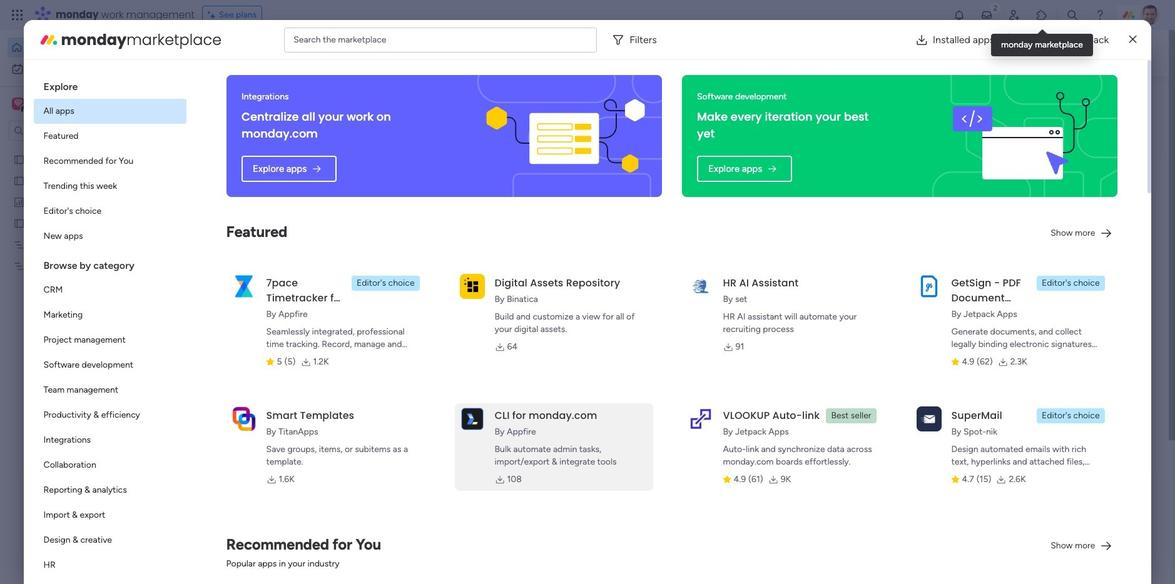 Task type: describe. For each thing, give the bounding box(es) containing it.
workspace image
[[12, 97, 24, 111]]

v2 bolt switch image
[[1039, 47, 1046, 60]]

terry turtle image
[[1140, 5, 1160, 25]]

getting started element
[[931, 456, 1119, 506]]

notifications image
[[953, 9, 965, 21]]

update feed image
[[980, 9, 993, 21]]

select product image
[[11, 9, 24, 21]]

workspace image
[[14, 97, 22, 111]]

monday marketplace image
[[39, 30, 59, 50]]

2 image
[[990, 1, 1001, 15]]

quick search results list box
[[231, 117, 901, 436]]

invite members image
[[1008, 9, 1021, 21]]

check circle image
[[950, 133, 958, 143]]

1 banner logo image from the left
[[484, 75, 647, 197]]

see plans image
[[208, 8, 219, 22]]

terry turtle image
[[260, 560, 285, 584]]

2 heading from the top
[[34, 249, 186, 278]]



Task type: vqa. For each thing, say whether or not it's contained in the screenshot.
App Logo
yes



Task type: locate. For each thing, give the bounding box(es) containing it.
1 vertical spatial heading
[[34, 249, 186, 278]]

public board image inside quick search results list box
[[247, 228, 260, 242]]

workspace selection element
[[12, 96, 105, 113]]

circle o image
[[950, 165, 958, 175]]

1 heading from the top
[[34, 70, 186, 99]]

public dashboard image
[[13, 196, 25, 208]]

0 horizontal spatial banner logo image
[[484, 75, 647, 197]]

close recently visited image
[[231, 102, 246, 117]]

component image
[[247, 401, 258, 413]]

v2 user feedback image
[[941, 46, 951, 61]]

heading
[[34, 70, 186, 99], [34, 249, 186, 278]]

public board image
[[13, 153, 25, 165], [13, 175, 25, 186], [13, 217, 25, 229], [247, 228, 260, 242]]

Search in workspace field
[[26, 124, 104, 138]]

dapulse x slim image
[[1129, 32, 1137, 47]]

2 banner logo image from the left
[[940, 75, 1103, 197]]

monday marketplace image
[[1036, 9, 1048, 21]]

dapulse x slim image
[[1100, 91, 1115, 106]]

1 horizontal spatial banner logo image
[[940, 75, 1103, 197]]

list box
[[34, 70, 186, 584], [0, 146, 160, 445]]

app logo image
[[231, 274, 256, 299], [460, 274, 485, 299], [688, 274, 713, 299], [916, 274, 941, 299], [231, 407, 256, 432], [460, 407, 485, 432], [688, 407, 713, 432], [916, 407, 941, 432]]

templates image image
[[942, 252, 1107, 338]]

0 vertical spatial heading
[[34, 70, 186, 99]]

help image
[[1094, 9, 1106, 21]]

option
[[8, 38, 152, 58], [8, 59, 152, 79], [34, 99, 186, 124], [34, 124, 186, 149], [0, 148, 160, 150], [34, 149, 186, 174], [34, 174, 186, 199], [34, 199, 186, 224], [34, 224, 186, 249], [34, 278, 186, 303], [34, 303, 186, 328], [34, 328, 186, 353], [34, 353, 186, 378], [34, 378, 186, 403], [34, 403, 186, 428], [34, 428, 186, 453], [34, 453, 186, 478], [34, 478, 186, 503], [34, 503, 186, 528], [34, 528, 186, 553], [34, 553, 186, 578]]

banner logo image
[[484, 75, 647, 197], [940, 75, 1103, 197]]

check circle image
[[950, 118, 958, 127]]

search everything image
[[1066, 9, 1079, 21]]



